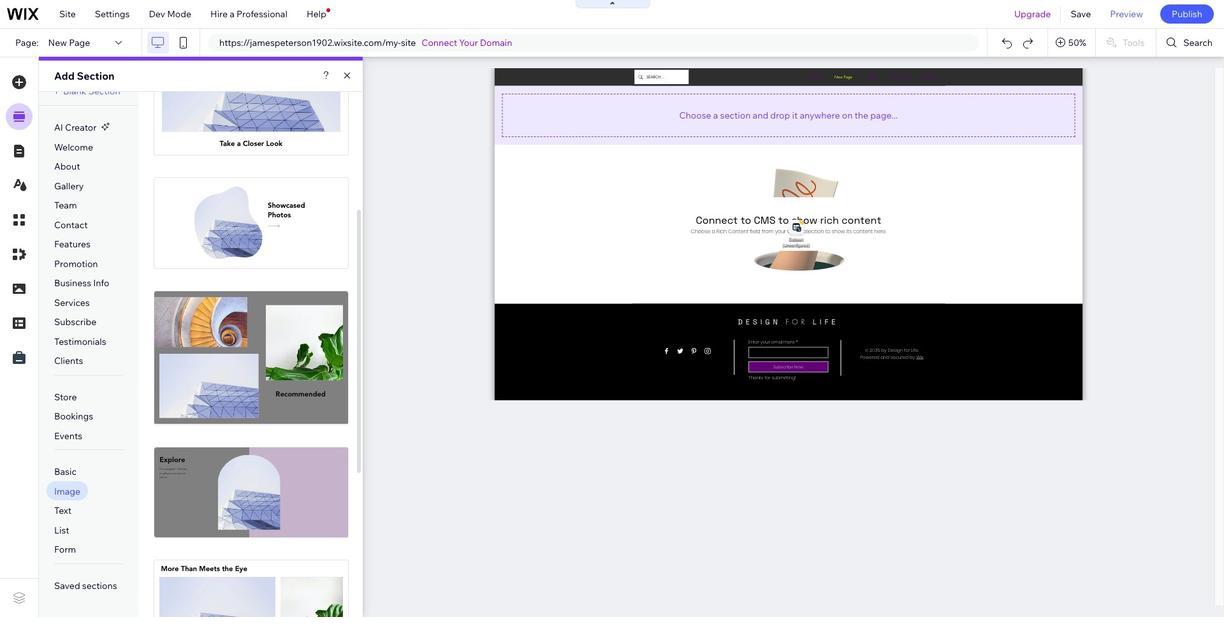 Task type: describe. For each thing, give the bounding box(es) containing it.
info
[[93, 278, 109, 289]]

page
[[69, 37, 90, 48]]

text
[[54, 505, 72, 517]]

dev
[[149, 8, 165, 20]]

sections
[[82, 580, 117, 592]]

tools
[[1123, 37, 1145, 48]]

section for add section
[[77, 70, 115, 82]]

mode
[[167, 8, 191, 20]]

and
[[753, 109, 769, 121]]

promotion
[[54, 258, 98, 270]]

50%
[[1069, 37, 1087, 48]]

upgrade
[[1015, 8, 1052, 20]]

contact
[[54, 219, 88, 231]]

on
[[843, 109, 853, 121]]

welcome
[[54, 141, 93, 153]]

ai
[[54, 122, 63, 133]]

basic
[[54, 467, 77, 478]]

site
[[59, 8, 76, 20]]

dev mode
[[149, 8, 191, 20]]

tools button
[[1097, 29, 1157, 57]]

a for professional
[[230, 8, 235, 20]]

ai creator
[[54, 122, 97, 133]]

drop
[[771, 109, 791, 121]]

add
[[54, 70, 75, 82]]

list
[[54, 525, 69, 536]]

preview button
[[1101, 0, 1153, 28]]

image
[[54, 486, 81, 497]]

https://jamespeterson1902.wixsite.com/my-site connect your domain
[[219, 37, 513, 48]]

the
[[855, 109, 869, 121]]

domain
[[480, 37, 513, 48]]

search
[[1184, 37, 1213, 48]]

clients
[[54, 355, 83, 367]]

hire
[[211, 8, 228, 20]]

new page
[[48, 37, 90, 48]]

services
[[54, 297, 90, 309]]

features
[[54, 239, 91, 250]]

blank
[[63, 85, 86, 97]]

your
[[460, 37, 478, 48]]

business info
[[54, 278, 109, 289]]

gallery
[[54, 180, 84, 192]]

section
[[721, 109, 751, 121]]

choose a section and drop it anywhere on the page...
[[680, 109, 899, 121]]

a for section
[[714, 109, 719, 121]]

new
[[48, 37, 67, 48]]



Task type: locate. For each thing, give the bounding box(es) containing it.
bookings
[[54, 411, 93, 422]]

save
[[1071, 8, 1092, 20]]

section up blank section
[[77, 70, 115, 82]]

add section
[[54, 70, 115, 82]]

subscribe
[[54, 317, 96, 328]]

section for blank section
[[88, 85, 120, 97]]

professional
[[237, 8, 288, 20]]

store
[[54, 392, 77, 403]]

business
[[54, 278, 91, 289]]

events
[[54, 430, 82, 442]]

save button
[[1062, 0, 1101, 28]]

section down the add section
[[88, 85, 120, 97]]

hire a professional
[[211, 8, 288, 20]]

a left section
[[714, 109, 719, 121]]

about
[[54, 161, 80, 172]]

publish
[[1173, 8, 1203, 20]]

form
[[54, 544, 76, 556]]

a right hire
[[230, 8, 235, 20]]

1 vertical spatial a
[[714, 109, 719, 121]]

it
[[793, 109, 798, 121]]

0 vertical spatial a
[[230, 8, 235, 20]]

1 horizontal spatial a
[[714, 109, 719, 121]]

connect
[[422, 37, 458, 48]]

team
[[54, 200, 77, 211]]

50% button
[[1049, 29, 1096, 57]]

publish button
[[1161, 4, 1215, 24]]

testimonials
[[54, 336, 106, 347]]

saved sections
[[54, 580, 117, 592]]

saved
[[54, 580, 80, 592]]

0 vertical spatial section
[[77, 70, 115, 82]]

section
[[77, 70, 115, 82], [88, 85, 120, 97]]

anywhere
[[800, 109, 841, 121]]

1 vertical spatial section
[[88, 85, 120, 97]]

choose
[[680, 109, 712, 121]]

https://jamespeterson1902.wixsite.com/my-
[[219, 37, 401, 48]]

site
[[401, 37, 416, 48]]

help
[[307, 8, 326, 20]]

a
[[230, 8, 235, 20], [714, 109, 719, 121]]

0 horizontal spatial a
[[230, 8, 235, 20]]

page...
[[871, 109, 899, 121]]

settings
[[95, 8, 130, 20]]

search button
[[1157, 29, 1225, 57]]

preview
[[1111, 8, 1144, 20]]

blank section
[[63, 85, 120, 97]]

creator
[[65, 122, 97, 133]]



Task type: vqa. For each thing, say whether or not it's contained in the screenshot.
"Back to Editor" at the top right of the page
no



